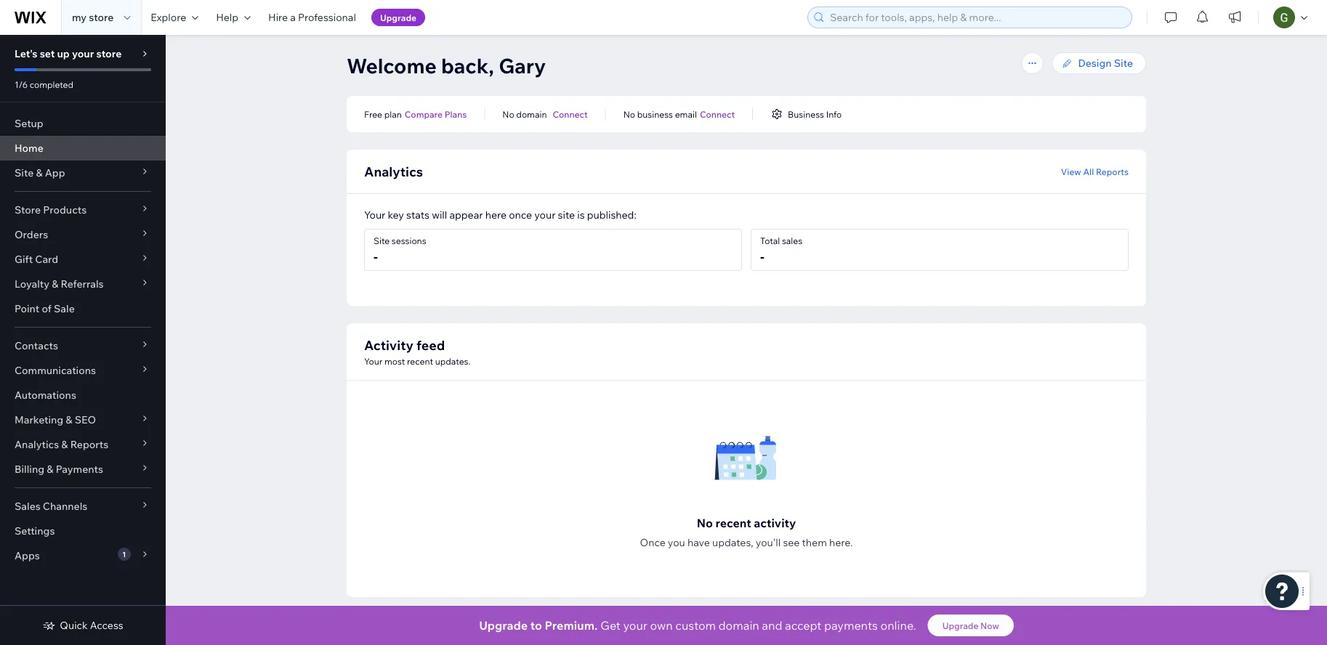 Task type: describe. For each thing, give the bounding box(es) containing it.
set
[[40, 47, 55, 60]]

recent inside 'activity feed your most recent updates.'
[[407, 356, 433, 367]]

free
[[364, 109, 382, 120]]

sidebar element
[[0, 35, 166, 646]]

welcome back, gary
[[347, 53, 546, 78]]

seo
[[75, 414, 96, 426]]

analytics & reports button
[[0, 433, 166, 457]]

settings
[[15, 525, 55, 538]]

back,
[[441, 53, 494, 78]]

my
[[72, 11, 87, 24]]

- for total sales -
[[761, 248, 765, 265]]

marketing
[[15, 414, 63, 426]]

sessions
[[392, 236, 427, 246]]

them
[[802, 537, 827, 549]]

site for -
[[374, 236, 390, 246]]

Search for tools, apps, help & more... field
[[826, 7, 1128, 28]]

billing & payments
[[15, 463, 103, 476]]

connect link for no domain connect
[[553, 108, 588, 121]]

help
[[216, 11, 239, 24]]

gift card
[[15, 253, 58, 266]]

orders button
[[0, 223, 166, 247]]

stats
[[406, 209, 430, 221]]

site
[[558, 209, 575, 221]]

design
[[1079, 57, 1112, 69]]

loyalty
[[15, 278, 49, 290]]

- for site sessions -
[[374, 248, 378, 265]]

1 vertical spatial domain
[[719, 619, 760, 633]]

gift
[[15, 253, 33, 266]]

marketing & seo
[[15, 414, 96, 426]]

site & app button
[[0, 161, 166, 185]]

access
[[90, 620, 123, 632]]

loyalty & referrals button
[[0, 272, 166, 297]]

store inside the sidebar element
[[96, 47, 122, 60]]

billing
[[15, 463, 44, 476]]

get
[[601, 619, 621, 633]]

all
[[1084, 166, 1095, 177]]

& for site
[[36, 167, 43, 179]]

& for loyalty
[[52, 278, 58, 290]]

compare plans link
[[405, 108, 467, 121]]

view all reports button
[[1062, 165, 1129, 178]]

communications button
[[0, 358, 166, 383]]

2 horizontal spatial your
[[623, 619, 648, 633]]

1 horizontal spatial your
[[535, 209, 556, 221]]

analytics for analytics & reports
[[15, 438, 59, 451]]

payments
[[56, 463, 103, 476]]

is
[[577, 209, 585, 221]]

updates,
[[713, 537, 754, 549]]

your key stats will appear here once your site is published:
[[364, 209, 637, 221]]

view all reports
[[1062, 166, 1129, 177]]

design site
[[1079, 57, 1134, 69]]

payments
[[825, 619, 878, 633]]

no for recent
[[697, 516, 713, 530]]

let's set up your store
[[15, 47, 122, 60]]

email
[[675, 109, 697, 120]]

let's
[[15, 47, 37, 60]]

& for billing
[[47, 463, 53, 476]]

own
[[650, 619, 673, 633]]

referrals
[[61, 278, 104, 290]]

2 connect from the left
[[700, 109, 735, 120]]

connect link for no business email connect
[[700, 108, 735, 121]]

compare
[[405, 109, 443, 120]]

plan
[[384, 109, 402, 120]]

point of sale link
[[0, 297, 166, 321]]

quick
[[60, 620, 88, 632]]

analytics & reports
[[15, 438, 108, 451]]

feed
[[417, 337, 445, 353]]

setup
[[15, 117, 43, 130]]

most
[[385, 356, 405, 367]]

business
[[788, 109, 825, 120]]

upgrade for upgrade to premium. get your own custom domain and accept payments online.
[[479, 619, 528, 633]]

point of sale
[[15, 302, 75, 315]]

reports for view all reports
[[1096, 166, 1129, 177]]

home
[[15, 142, 43, 155]]

automations link
[[0, 383, 166, 408]]

upgrade now button
[[928, 615, 1014, 637]]

activity feed your most recent updates.
[[364, 337, 471, 367]]

view
[[1062, 166, 1082, 177]]

quick access button
[[42, 620, 123, 633]]

orders
[[15, 228, 48, 241]]

business info
[[788, 109, 842, 120]]

online.
[[881, 619, 917, 633]]



Task type: vqa. For each thing, say whether or not it's contained in the screenshot.
1
yes



Task type: locate. For each thing, give the bounding box(es) containing it.
reports right all
[[1096, 166, 1129, 177]]

1 horizontal spatial recent
[[716, 516, 752, 530]]

once
[[640, 537, 666, 549]]

gary
[[499, 53, 546, 78]]

1 vertical spatial store
[[96, 47, 122, 60]]

1 connect link from the left
[[553, 108, 588, 121]]

0 horizontal spatial recent
[[407, 356, 433, 367]]

1 connect from the left
[[553, 109, 588, 120]]

marketing & seo button
[[0, 408, 166, 433]]

app
[[45, 167, 65, 179]]

store products button
[[0, 198, 166, 223]]

sales channels
[[15, 500, 88, 513]]

connect link
[[553, 108, 588, 121], [700, 108, 735, 121]]

& right loyalty
[[52, 278, 58, 290]]

& inside popup button
[[66, 414, 72, 426]]

& for analytics
[[61, 438, 68, 451]]

upgrade up welcome
[[380, 12, 417, 23]]

reports inside popup button
[[70, 438, 108, 451]]

0 vertical spatial reports
[[1096, 166, 1129, 177]]

business info button
[[771, 108, 842, 121]]

and
[[762, 619, 783, 633]]

1 vertical spatial reports
[[70, 438, 108, 451]]

sales
[[15, 500, 41, 513]]

& left app
[[36, 167, 43, 179]]

recent inside no recent activity once you have updates, you'll see them here.
[[716, 516, 752, 530]]

1 - from the left
[[374, 248, 378, 265]]

free plan compare plans
[[364, 109, 467, 120]]

0 horizontal spatial analytics
[[15, 438, 59, 451]]

upgrade inside upgrade button
[[380, 12, 417, 23]]

now
[[981, 621, 1000, 632]]

1 horizontal spatial analytics
[[364, 163, 423, 180]]

reports for analytics & reports
[[70, 438, 108, 451]]

contacts
[[15, 340, 58, 352]]

0 vertical spatial your
[[72, 47, 94, 60]]

appear
[[450, 209, 483, 221]]

no business email connect
[[624, 109, 735, 120]]

setup link
[[0, 111, 166, 136]]

no for business
[[624, 109, 636, 120]]

upgrade inside upgrade now button
[[943, 621, 979, 632]]

& inside popup button
[[61, 438, 68, 451]]

domain
[[517, 109, 547, 120], [719, 619, 760, 633]]

no left business
[[624, 109, 636, 120]]

site & app
[[15, 167, 65, 179]]

- inside site sessions -
[[374, 248, 378, 265]]

2 vertical spatial site
[[374, 236, 390, 246]]

1 horizontal spatial domain
[[719, 619, 760, 633]]

upgrade now
[[943, 621, 1000, 632]]

no recent activity once you have updates, you'll see them here.
[[640, 516, 853, 549]]

settings link
[[0, 519, 166, 544]]

upgrade left the now
[[943, 621, 979, 632]]

business
[[638, 109, 673, 120]]

no domain connect
[[503, 109, 588, 120]]

hire a professional link
[[260, 0, 365, 35]]

1 horizontal spatial reports
[[1096, 166, 1129, 177]]

2 vertical spatial your
[[623, 619, 648, 633]]

reports down seo
[[70, 438, 108, 451]]

no down gary
[[503, 109, 515, 120]]

hire a professional
[[268, 11, 356, 24]]

1 horizontal spatial -
[[761, 248, 765, 265]]

0 horizontal spatial your
[[72, 47, 94, 60]]

&
[[36, 167, 43, 179], [52, 278, 58, 290], [66, 414, 72, 426], [61, 438, 68, 451], [47, 463, 53, 476]]

& for marketing
[[66, 414, 72, 426]]

store down my store
[[96, 47, 122, 60]]

2 your from the top
[[364, 356, 383, 367]]

1 horizontal spatial no
[[624, 109, 636, 120]]

0 horizontal spatial site
[[15, 167, 34, 179]]

0 horizontal spatial reports
[[70, 438, 108, 451]]

upgrade for upgrade
[[380, 12, 417, 23]]

gift card button
[[0, 247, 166, 272]]

activity
[[364, 337, 414, 353]]

quick access
[[60, 620, 123, 632]]

of
[[42, 302, 52, 315]]

automations
[[15, 389, 76, 402]]

site for app
[[15, 167, 34, 179]]

& up the billing & payments
[[61, 438, 68, 451]]

apps
[[15, 550, 40, 562]]

no up have at the right bottom
[[697, 516, 713, 530]]

analytics up key at the left top of the page
[[364, 163, 423, 180]]

2 horizontal spatial site
[[1115, 57, 1134, 69]]

once
[[509, 209, 532, 221]]

1 horizontal spatial site
[[374, 236, 390, 246]]

explore
[[151, 11, 186, 24]]

communications
[[15, 364, 96, 377]]

analytics for analytics
[[364, 163, 423, 180]]

2 horizontal spatial no
[[697, 516, 713, 530]]

a
[[290, 11, 296, 24]]

2 horizontal spatial upgrade
[[943, 621, 979, 632]]

total sales -
[[761, 236, 803, 265]]

up
[[57, 47, 70, 60]]

- inside total sales -
[[761, 248, 765, 265]]

your left site
[[535, 209, 556, 221]]

my store
[[72, 11, 114, 24]]

domain left and
[[719, 619, 760, 633]]

sales channels button
[[0, 494, 166, 519]]

sale
[[54, 302, 75, 315]]

design site link
[[1053, 52, 1147, 74]]

custom
[[676, 619, 716, 633]]

1 your from the top
[[364, 209, 386, 221]]

1 horizontal spatial connect
[[700, 109, 735, 120]]

upgrade button
[[371, 9, 425, 26]]

site left sessions
[[374, 236, 390, 246]]

total
[[761, 236, 780, 246]]

store
[[15, 204, 41, 216]]

loyalty & referrals
[[15, 278, 104, 290]]

0 horizontal spatial connect
[[553, 109, 588, 120]]

premium.
[[545, 619, 598, 633]]

analytics inside popup button
[[15, 438, 59, 451]]

your inside 'activity feed your most recent updates.'
[[364, 356, 383, 367]]

recent down feed at the left
[[407, 356, 433, 367]]

0 vertical spatial analytics
[[364, 163, 423, 180]]

& left seo
[[66, 414, 72, 426]]

upgrade for upgrade now
[[943, 621, 979, 632]]

accept
[[785, 619, 822, 633]]

0 vertical spatial store
[[89, 11, 114, 24]]

no
[[503, 109, 515, 120], [624, 109, 636, 120], [697, 516, 713, 530]]

1 vertical spatial your
[[535, 209, 556, 221]]

welcome
[[347, 53, 437, 78]]

upgrade to premium. get your own custom domain and accept payments online.
[[479, 619, 917, 633]]

2 connect link from the left
[[700, 108, 735, 121]]

to
[[531, 619, 542, 633]]

channels
[[43, 500, 88, 513]]

activity
[[754, 516, 796, 530]]

domain down gary
[[517, 109, 547, 120]]

site
[[1115, 57, 1134, 69], [15, 167, 34, 179], [374, 236, 390, 246]]

recent up updates,
[[716, 516, 752, 530]]

plans
[[445, 109, 467, 120]]

2 - from the left
[[761, 248, 765, 265]]

site down home
[[15, 167, 34, 179]]

products
[[43, 204, 87, 216]]

0 horizontal spatial domain
[[517, 109, 547, 120]]

0 horizontal spatial connect link
[[553, 108, 588, 121]]

site inside site sessions -
[[374, 236, 390, 246]]

1/6
[[15, 79, 28, 90]]

1 horizontal spatial connect link
[[700, 108, 735, 121]]

info
[[826, 109, 842, 120]]

1 horizontal spatial upgrade
[[479, 619, 528, 633]]

1 vertical spatial recent
[[716, 516, 752, 530]]

your left key at the left top of the page
[[364, 209, 386, 221]]

no for domain
[[503, 109, 515, 120]]

0 horizontal spatial no
[[503, 109, 515, 120]]

store products
[[15, 204, 87, 216]]

sales
[[782, 236, 803, 246]]

your right get
[[623, 619, 648, 633]]

& inside dropdown button
[[47, 463, 53, 476]]

professional
[[298, 11, 356, 24]]

0 vertical spatial recent
[[407, 356, 433, 367]]

store right my
[[89, 11, 114, 24]]

you'll
[[756, 537, 781, 549]]

your right up in the left top of the page
[[72, 47, 94, 60]]

0 vertical spatial your
[[364, 209, 386, 221]]

have
[[688, 537, 710, 549]]

point
[[15, 302, 39, 315]]

0 horizontal spatial upgrade
[[380, 12, 417, 23]]

key
[[388, 209, 404, 221]]

hire
[[268, 11, 288, 24]]

recent
[[407, 356, 433, 367], [716, 516, 752, 530]]

your inside the sidebar element
[[72, 47, 94, 60]]

published:
[[587, 209, 637, 221]]

1 vertical spatial site
[[15, 167, 34, 179]]

site inside dropdown button
[[15, 167, 34, 179]]

upgrade left to
[[479, 619, 528, 633]]

0 vertical spatial site
[[1115, 57, 1134, 69]]

your left most
[[364, 356, 383, 367]]

site sessions -
[[374, 236, 427, 265]]

1 vertical spatial your
[[364, 356, 383, 367]]

site right design
[[1115, 57, 1134, 69]]

0 horizontal spatial -
[[374, 248, 378, 265]]

1 vertical spatial analytics
[[15, 438, 59, 451]]

0 vertical spatial domain
[[517, 109, 547, 120]]

here
[[485, 209, 507, 221]]

& right the billing in the bottom of the page
[[47, 463, 53, 476]]

no inside no recent activity once you have updates, you'll see them here.
[[697, 516, 713, 530]]

analytics down marketing
[[15, 438, 59, 451]]

reports inside button
[[1096, 166, 1129, 177]]



